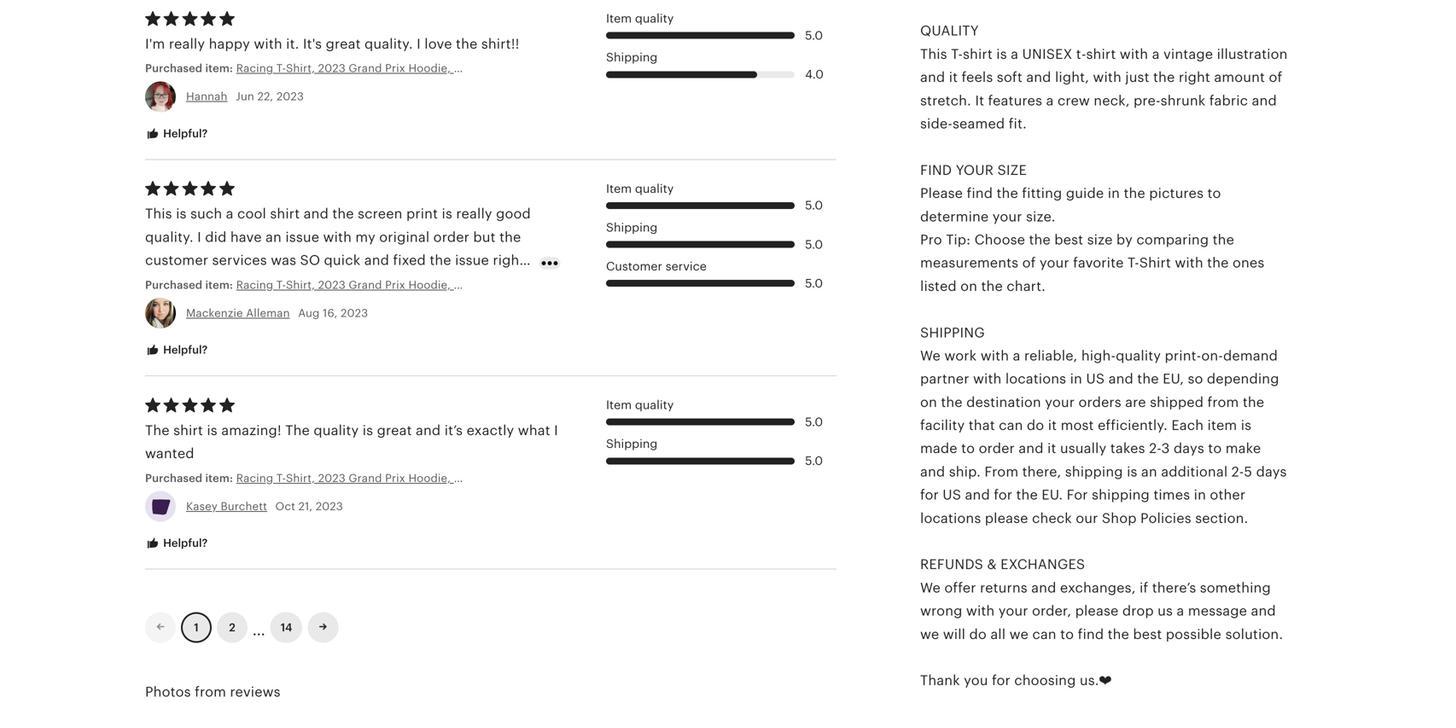Task type: vqa. For each thing, say whether or not it's contained in the screenshot.
Item corresponding to The shirt is amazing! The quality is great and it's exactly what I wanted
yes



Task type: describe. For each thing, give the bounding box(es) containing it.
measurements
[[920, 255, 1019, 271]]

quality for jun 22, 2023
[[635, 12, 674, 25]]

our
[[1076, 511, 1098, 526]]

and down made
[[920, 464, 945, 480]]

this is such a cool shirt and the screen print is really good quality. i did have an issue with my original order but the customer services was so quick and fixed the issue right away. would recommend!!
[[145, 206, 531, 291]]

do inside shipping we work with a reliable, high-quality print-on-demand partner with locations in us and the eu, so depending on the destination your orders are shipped from the facility that can do it most efficiently. each item is made to order and it usually takes 2-3 days to make and ship. from there, shipping is an additional 2-5 days for us and for the eu. for shipping times in other locations please check our shop policies section.
[[1027, 418, 1044, 433]]

your inside refunds & exchanges we offer returns and exchanges, if there's something wrong with your order, please drop us a message and we will do all we can to find the best possible solution.
[[999, 604, 1028, 619]]

on inside shipping we work with a reliable, high-quality print-on-demand partner with locations in us and the eu, so depending on the destination your orders are shipped from the facility that can do it most efficiently. each item is made to order and it usually takes 2-3 days to make and ship. from there, shipping is an additional 2-5 days for us and for the eu. for shipping times in other locations please check our shop policies section.
[[920, 395, 937, 410]]

the up ones
[[1213, 232, 1234, 248]]

for down from
[[994, 488, 1012, 503]]

1 vertical spatial 2-
[[1231, 464, 1244, 480]]

each
[[1171, 418, 1204, 433]]

pro
[[920, 232, 942, 248]]

fabric
[[1209, 93, 1248, 108]]

in inside find your size please find the fitting guide in the pictures to determine your size. pro tip: choose the best size by comparing the measurements of your favorite t-shirt with the ones listed on the chart.
[[1108, 186, 1120, 201]]

fitting
[[1022, 186, 1062, 201]]

such
[[190, 206, 222, 222]]

unisex
[[1022, 46, 1072, 62]]

the down "partner"
[[941, 395, 963, 410]]

message
[[1188, 604, 1247, 619]]

it's
[[303, 36, 322, 52]]

shop
[[1102, 511, 1137, 526]]

quality this t-shirt is a unisex t-shirt with a vintage illustration and it feels soft and light, with just the right amount of stretch. it features a crew neck, pre-shrunk fabric and side-seamed fit.
[[920, 23, 1288, 131]]

shipping for i'm really happy with it. it's great quality. i love the shirt!!
[[606, 51, 658, 64]]

it inside 'quality this t-shirt is a unisex t-shirt with a vintage illustration and it feels soft and light, with just the right amount of stretch. it features a crew neck, pre-shrunk fabric and side-seamed fit.'
[[949, 70, 958, 85]]

are
[[1125, 395, 1146, 410]]

all
[[990, 627, 1006, 642]]

a inside refunds & exchanges we offer returns and exchanges, if there's something wrong with your order, please drop us a message and we will do all we can to find the best possible solution.
[[1177, 604, 1184, 619]]

neck,
[[1094, 93, 1130, 108]]

would
[[186, 276, 228, 291]]

helpful? button for really
[[132, 118, 220, 150]]

facility
[[920, 418, 965, 433]]

wrong
[[920, 604, 962, 619]]

your up the choose
[[993, 209, 1022, 224]]

on inside find your size please find the fitting guide in the pictures to determine your size. pro tip: choose the best size by comparing the measurements of your favorite t-shirt with the ones listed on the chart.
[[960, 279, 977, 294]]

0 vertical spatial 2023
[[276, 90, 304, 103]]

1 horizontal spatial issue
[[455, 253, 489, 268]]

1 link
[[181, 612, 212, 643]]

print-
[[1165, 348, 1201, 364]]

good
[[496, 206, 531, 222]]

find
[[920, 163, 952, 178]]

2 item from the top
[[606, 182, 632, 195]]

hannah
[[186, 90, 228, 103]]

that
[[969, 418, 995, 433]]

us
[[1158, 604, 1173, 619]]

the right love
[[456, 36, 478, 52]]

item
[[1207, 418, 1237, 433]]

item: for happy
[[205, 62, 233, 75]]

0 horizontal spatial issue
[[285, 230, 319, 245]]

and up are
[[1108, 371, 1134, 387]]

refunds
[[920, 557, 983, 573]]

5
[[1244, 464, 1252, 480]]

just
[[1125, 70, 1149, 85]]

the right 'fixed'
[[430, 253, 451, 268]]

0 horizontal spatial us
[[943, 488, 961, 503]]

efficiently.
[[1098, 418, 1168, 433]]

on-
[[1201, 348, 1223, 364]]

0 vertical spatial shipping
[[1065, 464, 1123, 480]]

1 vertical spatial locations
[[920, 511, 981, 526]]

service
[[666, 260, 707, 273]]

&
[[987, 557, 997, 573]]

2023 for aug 16, 2023
[[341, 307, 368, 320]]

please inside shipping we work with a reliable, high-quality print-on-demand partner with locations in us and the eu, so depending on the destination your orders are shipped from the facility that can do it most efficiently. each item is made to order and it usually takes 2-3 days to make and ship. from there, shipping is an additional 2-5 days for us and for the eu. for shipping times in other locations please check our shop policies section.
[[985, 511, 1028, 526]]

0 vertical spatial great
[[326, 36, 361, 52]]

to up ship.
[[961, 441, 975, 456]]

this inside this is such a cool shirt and the screen print is really good quality. i did have an issue with my original order but the customer services was so quick and fixed the issue right away. would recommend!!
[[145, 206, 172, 222]]

feels
[[962, 70, 993, 85]]

love
[[425, 36, 452, 52]]

pre-
[[1134, 93, 1161, 108]]

5 5.0 from the top
[[805, 415, 823, 429]]

chart.
[[1007, 279, 1046, 294]]

thank you for choosing us.❤
[[920, 673, 1112, 689]]

2 vertical spatial it
[[1047, 441, 1056, 456]]

right inside 'quality this t-shirt is a unisex t-shirt with a vintage illustration and it feels soft and light, with just the right amount of stretch. it features a crew neck, pre-shrunk fabric and side-seamed fit.'
[[1179, 70, 1210, 85]]

size.
[[1026, 209, 1056, 224]]

with right work at right
[[981, 348, 1009, 364]]

a left crew
[[1046, 93, 1054, 108]]

and down my
[[364, 253, 389, 268]]

make
[[1226, 441, 1261, 456]]

soft
[[997, 70, 1023, 85]]

and up "so"
[[304, 206, 329, 222]]

4 5.0 from the top
[[805, 276, 823, 290]]

0 vertical spatial locations
[[1005, 371, 1066, 387]]

2 helpful? from the top
[[160, 344, 208, 356]]

3
[[1161, 441, 1170, 456]]

2 the from the left
[[285, 423, 310, 438]]

exchanges
[[1001, 557, 1085, 573]]

with up just at the top of the page
[[1120, 46, 1148, 62]]

thank
[[920, 673, 960, 689]]

the left ones
[[1207, 255, 1229, 271]]

shirt!!
[[481, 36, 519, 52]]

i inside this is such a cool shirt and the screen print is really good quality. i did have an issue with my original order but the customer services was so quick and fixed the issue right away. would recommend!!
[[197, 230, 201, 245]]

and down unisex
[[1026, 70, 1051, 85]]

the down measurements
[[981, 279, 1003, 294]]

this inside 'quality this t-shirt is a unisex t-shirt with a vintage illustration and it feels soft and light, with just the right amount of stretch. it features a crew neck, pre-shrunk fabric and side-seamed fit.'
[[920, 46, 947, 62]]

2 purchased from the top
[[145, 279, 202, 291]]

shipping
[[920, 325, 985, 340]]

services
[[212, 253, 267, 268]]

customer
[[145, 253, 208, 268]]

original
[[379, 230, 430, 245]]

order inside this is such a cool shirt and the screen print is really good quality. i did have an issue with my original order but the customer services was so quick and fixed the issue right away. would recommend!!
[[433, 230, 470, 245]]

2023 for oct 21, 2023
[[316, 500, 343, 513]]

the inside refunds & exchanges we offer returns and exchanges, if there's something wrong with your order, please drop us a message and we will do all we can to find the best possible solution.
[[1108, 627, 1129, 642]]

0 horizontal spatial days
[[1174, 441, 1204, 456]]

ones
[[1233, 255, 1265, 271]]

listed
[[920, 279, 957, 294]]

so
[[300, 253, 320, 268]]

the down depending
[[1243, 395, 1264, 410]]

best inside find your size please find the fitting guide in the pictures to determine your size. pro tip: choose the best size by comparing the measurements of your favorite t-shirt with the ones listed on the chart.
[[1054, 232, 1083, 248]]

we inside shipping we work with a reliable, high-quality print-on-demand partner with locations in us and the eu, so depending on the destination your orders are shipped from the facility that can do it most efficiently. each item is made to order and it usually takes 2-3 days to make and ship. from there, shipping is an additional 2-5 days for us and for the eu. for shipping times in other locations please check our shop policies section.
[[920, 348, 941, 364]]

have
[[230, 230, 262, 245]]

1 the from the left
[[145, 423, 170, 438]]

size
[[1087, 232, 1113, 248]]

the down size
[[997, 186, 1018, 201]]

i'm
[[145, 36, 165, 52]]

quality
[[920, 23, 979, 39]]

purchased item: for shirt
[[145, 472, 236, 485]]

your up chart.
[[1040, 255, 1069, 271]]

section.
[[1195, 511, 1248, 526]]

the shirt is amazing! the quality is great and it's exactly what i wanted
[[145, 423, 558, 461]]

helpful? button for shirt
[[132, 528, 220, 560]]

work
[[944, 348, 977, 364]]

1 vertical spatial shipping
[[1092, 488, 1150, 503]]

find your size please find the fitting guide in the pictures to determine your size. pro tip: choose the best size by comparing the measurements of your favorite t-shirt with the ones listed on the chart.
[[920, 163, 1265, 294]]

2 helpful? button from the top
[[132, 335, 220, 366]]

wanted
[[145, 446, 194, 461]]

the left eu,
[[1137, 371, 1159, 387]]

1 horizontal spatial i
[[417, 36, 421, 52]]

something
[[1200, 580, 1271, 596]]

to down item
[[1208, 441, 1222, 456]]

made
[[920, 441, 958, 456]]

0 vertical spatial really
[[169, 36, 205, 52]]

4.0
[[805, 67, 824, 81]]

0 vertical spatial 2-
[[1149, 441, 1161, 456]]

an inside this is such a cool shirt and the screen print is really good quality. i did have an issue with my original order but the customer services was so quick and fixed the issue right away. would recommend!!
[[266, 230, 282, 245]]

with left "it."
[[254, 36, 282, 52]]

to inside find your size please find the fitting guide in the pictures to determine your size. pro tip: choose the best size by comparing the measurements of your favorite t-shirt with the ones listed on the chart.
[[1207, 186, 1221, 201]]

2 we from the left
[[1009, 627, 1029, 642]]

shirt inside this is such a cool shirt and the screen print is really good quality. i did have an issue with my original order but the customer services was so quick and fixed the issue right away. would recommend!!
[[270, 206, 300, 222]]

seamed
[[953, 116, 1005, 131]]

hannah jun 22, 2023
[[186, 90, 304, 103]]

1 vertical spatial it
[[1048, 418, 1057, 433]]

comparing
[[1136, 232, 1209, 248]]

find inside find your size please find the fitting guide in the pictures to determine your size. pro tip: choose the best size by comparing the measurements of your favorite t-shirt with the ones listed on the chart.
[[967, 186, 993, 201]]

1 horizontal spatial us
[[1086, 371, 1105, 387]]

please inside refunds & exchanges we offer returns and exchanges, if there's something wrong with your order, please drop us a message and we will do all we can to find the best possible solution.
[[1075, 604, 1119, 619]]

amount
[[1214, 70, 1265, 85]]

tip:
[[946, 232, 971, 248]]

features
[[988, 93, 1042, 108]]

can inside shipping we work with a reliable, high-quality print-on-demand partner with locations in us and the eu, so depending on the destination your orders are shipped from the facility that can do it most efficiently. each item is made to order and it usually takes 2-3 days to make and ship. from there, shipping is an additional 2-5 days for us and for the eu. for shipping times in other locations please check our shop policies section.
[[999, 418, 1023, 433]]

i inside the shirt is amazing! the quality is great and it's exactly what i wanted
[[554, 423, 558, 438]]

away.
[[145, 276, 182, 291]]

the down size.
[[1029, 232, 1051, 248]]

policies
[[1140, 511, 1191, 526]]

happy
[[209, 36, 250, 52]]

shirt up light,
[[1086, 46, 1116, 62]]

for right you
[[992, 673, 1011, 689]]

quality. inside this is such a cool shirt and the screen print is really good quality. i did have an issue with my original order but the customer services was so quick and fixed the issue right away. would recommend!!
[[145, 230, 194, 245]]

for
[[1067, 488, 1088, 503]]

1 5.0 from the top
[[805, 28, 823, 42]]

the left screen in the top of the page
[[332, 206, 354, 222]]

of inside find your size please find the fitting guide in the pictures to determine your size. pro tip: choose the best size by comparing the measurements of your favorite t-shirt with the ones listed on the chart.
[[1022, 255, 1036, 271]]

with inside find your size please find the fitting guide in the pictures to determine your size. pro tip: choose the best size by comparing the measurements of your favorite t-shirt with the ones listed on the chart.
[[1175, 255, 1203, 271]]



Task type: locate. For each thing, give the bounding box(es) containing it.
and down exchanges
[[1031, 580, 1056, 596]]

16,
[[323, 307, 338, 320]]

22,
[[257, 90, 273, 103]]

2 5.0 from the top
[[805, 199, 823, 212]]

1 vertical spatial right
[[493, 253, 525, 268]]

1 horizontal spatial on
[[960, 279, 977, 294]]

side-
[[920, 116, 953, 131]]

and inside the shirt is amazing! the quality is great and it's exactly what i wanted
[[416, 423, 441, 438]]

quality for aug 16, 2023
[[635, 182, 674, 195]]

we left will
[[920, 627, 939, 642]]

1 vertical spatial quality.
[[145, 230, 194, 245]]

a inside shipping we work with a reliable, high-quality print-on-demand partner with locations in us and the eu, so depending on the destination your orders are shipped from the facility that can do it most efficiently. each item is made to order and it usually takes 2-3 days to make and ship. from there, shipping is an additional 2-5 days for us and for the eu. for shipping times in other locations please check our shop policies section.
[[1013, 348, 1021, 364]]

reliable,
[[1024, 348, 1078, 364]]

the left pictures
[[1124, 186, 1145, 201]]

the right amazing!
[[285, 423, 310, 438]]

1 horizontal spatial great
[[377, 423, 412, 438]]

with
[[254, 36, 282, 52], [1120, 46, 1148, 62], [1093, 70, 1122, 85], [323, 230, 352, 245], [1175, 255, 1203, 271], [981, 348, 1009, 364], [973, 371, 1002, 387], [966, 604, 995, 619]]

0 vertical spatial please
[[985, 511, 1028, 526]]

helpful? down mackenzie
[[160, 344, 208, 356]]

is inside 'quality this t-shirt is a unisex t-shirt with a vintage illustration and it feels soft and light, with just the right amount of stretch. it features a crew neck, pre-shrunk fabric and side-seamed fit.'
[[996, 46, 1007, 62]]

returns
[[980, 580, 1028, 596]]

0 vertical spatial purchased item:
[[145, 62, 236, 75]]

0 vertical spatial i
[[417, 36, 421, 52]]

vintage
[[1163, 46, 1213, 62]]

2 vertical spatial shipping
[[606, 437, 658, 451]]

quality
[[635, 12, 674, 25], [635, 182, 674, 195], [1116, 348, 1161, 364], [635, 398, 674, 412], [314, 423, 359, 438]]

item quality
[[606, 12, 674, 25], [606, 182, 674, 195], [606, 398, 674, 412]]

exactly
[[467, 423, 514, 438]]

an down takes
[[1141, 464, 1157, 480]]

1 vertical spatial can
[[1032, 627, 1057, 642]]

best inside refunds & exchanges we offer returns and exchanges, if there's something wrong with your order, please drop us a message and we will do all we can to find the best possible solution.
[[1133, 627, 1162, 642]]

1 horizontal spatial locations
[[1005, 371, 1066, 387]]

quality inside shipping we work with a reliable, high-quality print-on-demand partner with locations in us and the eu, so depending on the destination your orders are shipped from the facility that can do it most efficiently. each item is made to order and it usually takes 2-3 days to make and ship. from there, shipping is an additional 2-5 days for us and for the eu. for shipping times in other locations please check our shop policies section.
[[1116, 348, 1161, 364]]

and down amount
[[1252, 93, 1277, 108]]

really right i'm
[[169, 36, 205, 52]]

pictures
[[1149, 186, 1204, 201]]

and up there, in the bottom right of the page
[[1019, 441, 1044, 456]]

item quality for the shirt is amazing! the quality is great and it's exactly what i wanted
[[606, 398, 674, 412]]

item: up mackenzie
[[205, 279, 233, 291]]

0 vertical spatial t-
[[951, 46, 963, 62]]

us down ship.
[[943, 488, 961, 503]]

but
[[473, 230, 496, 245]]

helpful? button down hannah link
[[132, 118, 220, 150]]

cool
[[237, 206, 266, 222]]

if
[[1140, 580, 1148, 596]]

with up the all
[[966, 604, 995, 619]]

alleman
[[246, 307, 290, 320]]

fixed
[[393, 253, 426, 268]]

…
[[253, 615, 265, 640]]

0 horizontal spatial in
[[1070, 371, 1082, 387]]

0 vertical spatial of
[[1269, 70, 1282, 85]]

2- right takes
[[1149, 441, 1161, 456]]

can down order, on the bottom right
[[1032, 627, 1057, 642]]

item: down happy on the left
[[205, 62, 233, 75]]

0 vertical spatial right
[[1179, 70, 1210, 85]]

can
[[999, 418, 1023, 433], [1032, 627, 1057, 642]]

1 we from the left
[[920, 627, 939, 642]]

0 vertical spatial best
[[1054, 232, 1083, 248]]

the up wanted
[[145, 423, 170, 438]]

helpful?
[[160, 127, 208, 140], [160, 344, 208, 356], [160, 537, 208, 550]]

0 horizontal spatial from
[[195, 685, 226, 700]]

crew
[[1058, 93, 1090, 108]]

quality. up "customer"
[[145, 230, 194, 245]]

6 5.0 from the top
[[805, 454, 823, 468]]

0 horizontal spatial quality.
[[145, 230, 194, 245]]

2023
[[276, 90, 304, 103], [341, 307, 368, 320], [316, 500, 343, 513]]

it.
[[286, 36, 299, 52]]

demand
[[1223, 348, 1278, 364]]

3 purchased from the top
[[145, 472, 202, 485]]

refunds & exchanges we offer returns and exchanges, if there's something wrong with your order, please drop us a message and we will do all we can to find the best possible solution.
[[920, 557, 1283, 642]]

1 vertical spatial item quality
[[606, 182, 674, 195]]

we inside refunds & exchanges we offer returns and exchanges, if there's something wrong with your order, please drop us a message and we will do all we can to find the best possible solution.
[[920, 580, 941, 596]]

choosing
[[1014, 673, 1076, 689]]

of
[[1269, 70, 1282, 85], [1022, 255, 1036, 271]]

0 horizontal spatial t-
[[951, 46, 963, 62]]

purchased item: for really
[[145, 62, 236, 75]]

1 we from the top
[[920, 348, 941, 364]]

2 vertical spatial i
[[554, 423, 558, 438]]

guide
[[1066, 186, 1104, 201]]

i
[[417, 36, 421, 52], [197, 230, 201, 245], [554, 423, 558, 438]]

1 item: from the top
[[205, 62, 233, 75]]

it's
[[444, 423, 463, 438]]

1 horizontal spatial in
[[1108, 186, 1120, 201]]

can inside refunds & exchanges we offer returns and exchanges, if there's something wrong with your order, please drop us a message and we will do all we can to find the best possible solution.
[[1032, 627, 1057, 642]]

find down your
[[967, 186, 993, 201]]

2 vertical spatial helpful? button
[[132, 528, 220, 560]]

most
[[1061, 418, 1094, 433]]

do down destination
[[1027, 418, 1044, 433]]

0 horizontal spatial find
[[967, 186, 993, 201]]

your inside shipping we work with a reliable, high-quality print-on-demand partner with locations in us and the eu, so depending on the destination your orders are shipped from the facility that can do it most efficiently. each item is made to order and it usually takes 2-3 days to make and ship. from there, shipping is an additional 2-5 days for us and for the eu. for shipping times in other locations please check our shop policies section.
[[1045, 395, 1075, 410]]

3 item from the top
[[606, 398, 632, 412]]

a inside this is such a cool shirt and the screen print is really good quality. i did have an issue with my original order but the customer services was so quick and fixed the issue right away. would recommend!!
[[226, 206, 234, 222]]

t- down quality
[[951, 46, 963, 62]]

an up was
[[266, 230, 282, 245]]

1 horizontal spatial right
[[1179, 70, 1210, 85]]

3 helpful? from the top
[[160, 537, 208, 550]]

in down high-
[[1070, 371, 1082, 387]]

0 vertical spatial us
[[1086, 371, 1105, 387]]

find up us.❤
[[1078, 627, 1104, 642]]

0 horizontal spatial on
[[920, 395, 937, 410]]

2 item quality from the top
[[606, 182, 674, 195]]

0 vertical spatial do
[[1027, 418, 1044, 433]]

do inside refunds & exchanges we offer returns and exchanges, if there's something wrong with your order, please drop us a message and we will do all we can to find the best possible solution.
[[969, 627, 987, 642]]

and down something on the bottom right of page
[[1251, 604, 1276, 619]]

so
[[1188, 371, 1203, 387]]

item
[[606, 12, 632, 25], [606, 182, 632, 195], [606, 398, 632, 412]]

the down good
[[499, 230, 521, 245]]

order
[[433, 230, 470, 245], [979, 441, 1015, 456]]

this down quality
[[920, 46, 947, 62]]

us down high-
[[1086, 371, 1105, 387]]

order inside shipping we work with a reliable, high-quality print-on-demand partner with locations in us and the eu, so depending on the destination your orders are shipped from the facility that can do it most efficiently. each item is made to order and it usually takes 2-3 days to make and ship. from there, shipping is an additional 2-5 days for us and for the eu. for shipping times in other locations please check our shop policies section.
[[979, 441, 1015, 456]]

with inside this is such a cool shirt and the screen print is really good quality. i did have an issue with my original order but the customer services was so quick and fixed the issue right away. would recommend!!
[[323, 230, 352, 245]]

photos from reviews
[[145, 685, 281, 700]]

purchased item: up kasey
[[145, 472, 236, 485]]

us.❤
[[1080, 673, 1112, 689]]

1 horizontal spatial the
[[285, 423, 310, 438]]

with down comparing
[[1175, 255, 1203, 271]]

1 vertical spatial item:
[[205, 279, 233, 291]]

issue up "so"
[[285, 230, 319, 245]]

a right us
[[1177, 604, 1184, 619]]

on up facility
[[920, 395, 937, 410]]

1 vertical spatial item
[[606, 182, 632, 195]]

1 horizontal spatial this
[[920, 46, 947, 62]]

0 vertical spatial we
[[920, 348, 941, 364]]

1 vertical spatial issue
[[455, 253, 489, 268]]

0 vertical spatial it
[[949, 70, 958, 85]]

1 vertical spatial this
[[145, 206, 172, 222]]

customer service
[[606, 260, 707, 273]]

quality inside the shirt is amazing! the quality is great and it's exactly what i wanted
[[314, 423, 359, 438]]

shirt up feels
[[963, 46, 993, 62]]

1 vertical spatial please
[[1075, 604, 1119, 619]]

i left did
[[197, 230, 201, 245]]

from inside shipping we work with a reliable, high-quality print-on-demand partner with locations in us and the eu, so depending on the destination your orders are shipped from the facility that can do it most efficiently. each item is made to order and it usually takes 2-3 days to make and ship. from there, shipping is an additional 2-5 days for us and for the eu. for shipping times in other locations please check our shop policies section.
[[1207, 395, 1239, 410]]

favorite
[[1073, 255, 1124, 271]]

shipping down usually
[[1065, 464, 1123, 480]]

illustration
[[1217, 46, 1288, 62]]

3 purchased item: from the top
[[145, 472, 236, 485]]

purchased for really
[[145, 62, 202, 75]]

it left feels
[[949, 70, 958, 85]]

photos
[[145, 685, 191, 700]]

eu.
[[1042, 488, 1063, 503]]

purchased item: up hannah
[[145, 62, 236, 75]]

1 vertical spatial purchased item:
[[145, 279, 236, 291]]

helpful? button down mackenzie
[[132, 335, 220, 366]]

t- inside 'quality this t-shirt is a unisex t-shirt with a vintage illustration and it feels soft and light, with just the right amount of stretch. it features a crew neck, pre-shrunk fabric and side-seamed fit.'
[[951, 46, 963, 62]]

purchased for shirt
[[145, 472, 202, 485]]

and up the stretch.
[[920, 70, 945, 85]]

helpful? for shirt
[[160, 537, 208, 550]]

helpful? down kasey
[[160, 537, 208, 550]]

with up destination
[[973, 371, 1002, 387]]

a left cool
[[226, 206, 234, 222]]

in
[[1108, 186, 1120, 201], [1070, 371, 1082, 387], [1194, 488, 1206, 503]]

shirt inside the shirt is amazing! the quality is great and it's exactly what i wanted
[[173, 423, 203, 438]]

3 item quality from the top
[[606, 398, 674, 412]]

0 vertical spatial an
[[266, 230, 282, 245]]

i left love
[[417, 36, 421, 52]]

1 horizontal spatial can
[[1032, 627, 1057, 642]]

oct
[[275, 500, 295, 513]]

2
[[229, 621, 235, 634]]

days
[[1174, 441, 1204, 456], [1256, 464, 1287, 480]]

there,
[[1022, 464, 1061, 480]]

3 shipping from the top
[[606, 437, 658, 451]]

helpful? for really
[[160, 127, 208, 140]]

shipping for the shirt is amazing! the quality is great and it's exactly what i wanted
[[606, 437, 658, 451]]

2 we from the top
[[920, 580, 941, 596]]

quality. left love
[[365, 36, 413, 52]]

1 vertical spatial t-
[[1128, 255, 1139, 271]]

it up there, in the bottom right of the page
[[1047, 441, 1056, 456]]

please
[[985, 511, 1028, 526], [1075, 604, 1119, 619]]

1 horizontal spatial from
[[1207, 395, 1239, 410]]

1 vertical spatial in
[[1070, 371, 1082, 387]]

do left the all
[[969, 627, 987, 642]]

an inside shipping we work with a reliable, high-quality print-on-demand partner with locations in us and the eu, so depending on the destination your orders are shipped from the facility that can do it most efficiently. each item is made to order and it usually takes 2-3 days to make and ship. from there, shipping is an additional 2-5 days for us and for the eu. for shipping times in other locations please check our shop policies section.
[[1141, 464, 1157, 480]]

item: for is
[[205, 472, 233, 485]]

great right it's
[[326, 36, 361, 52]]

0 horizontal spatial great
[[326, 36, 361, 52]]

times
[[1154, 488, 1190, 503]]

2 vertical spatial in
[[1194, 488, 1206, 503]]

a left reliable,
[[1013, 348, 1021, 364]]

1 shipping from the top
[[606, 51, 658, 64]]

1 vertical spatial of
[[1022, 255, 1036, 271]]

2 vertical spatial item
[[606, 398, 632, 412]]

the left eu.
[[1016, 488, 1038, 503]]

1 item quality from the top
[[606, 12, 674, 25]]

0 vertical spatial item:
[[205, 62, 233, 75]]

helpful? down hannah link
[[160, 127, 208, 140]]

0 horizontal spatial 2-
[[1149, 441, 1161, 456]]

is
[[996, 46, 1007, 62], [176, 206, 187, 222], [442, 206, 452, 222], [1241, 418, 1252, 433], [207, 423, 218, 438], [363, 423, 373, 438], [1127, 464, 1137, 480]]

aug
[[298, 307, 320, 320]]

1 vertical spatial order
[[979, 441, 1015, 456]]

the down drop at the bottom of page
[[1108, 627, 1129, 642]]

0 horizontal spatial can
[[999, 418, 1023, 433]]

1 vertical spatial best
[[1133, 627, 1162, 642]]

great inside the shirt is amazing! the quality is great and it's exactly what i wanted
[[377, 423, 412, 438]]

to down order, on the bottom right
[[1060, 627, 1074, 642]]

with inside refunds & exchanges we offer returns and exchanges, if there's something wrong with your order, please drop us a message and we will do all we can to find the best possible solution.
[[966, 604, 995, 619]]

2 item: from the top
[[205, 279, 233, 291]]

1 purchased item: from the top
[[145, 62, 236, 75]]

customer
[[606, 260, 662, 273]]

t- down 'by'
[[1128, 255, 1139, 271]]

quality for oct 21, 2023
[[635, 398, 674, 412]]

3 5.0 from the top
[[805, 238, 823, 251]]

1 vertical spatial great
[[377, 423, 412, 438]]

0 horizontal spatial i
[[197, 230, 201, 245]]

a up soft
[[1011, 46, 1018, 62]]

it left the "most"
[[1048, 418, 1057, 433]]

your up the "most"
[[1045, 395, 1075, 410]]

3 item: from the top
[[205, 472, 233, 485]]

for down made
[[920, 488, 939, 503]]

with up quick
[[323, 230, 352, 245]]

best down drop at the bottom of page
[[1133, 627, 1162, 642]]

to right pictures
[[1207, 186, 1221, 201]]

1 vertical spatial do
[[969, 627, 987, 642]]

locations
[[1005, 371, 1066, 387], [920, 511, 981, 526]]

screen
[[358, 206, 403, 222]]

days down each
[[1174, 441, 1204, 456]]

of up chart.
[[1022, 255, 1036, 271]]

shirt up wanted
[[173, 423, 203, 438]]

orders
[[1078, 395, 1121, 410]]

we up wrong
[[920, 580, 941, 596]]

1 vertical spatial helpful?
[[160, 344, 208, 356]]

right down but
[[493, 253, 525, 268]]

1 horizontal spatial best
[[1133, 627, 1162, 642]]

1 vertical spatial an
[[1141, 464, 1157, 480]]

0 vertical spatial helpful? button
[[132, 118, 220, 150]]

determine
[[920, 209, 989, 224]]

purchased item:
[[145, 62, 236, 75], [145, 279, 236, 291], [145, 472, 236, 485]]

0 horizontal spatial please
[[985, 511, 1028, 526]]

0 vertical spatial this
[[920, 46, 947, 62]]

high-
[[1081, 348, 1116, 364]]

1 horizontal spatial days
[[1256, 464, 1287, 480]]

and left it's at the left of the page
[[416, 423, 441, 438]]

the
[[456, 36, 478, 52], [1153, 70, 1175, 85], [997, 186, 1018, 201], [1124, 186, 1145, 201], [332, 206, 354, 222], [499, 230, 521, 245], [1029, 232, 1051, 248], [1213, 232, 1234, 248], [430, 253, 451, 268], [1207, 255, 1229, 271], [981, 279, 1003, 294], [1137, 371, 1159, 387], [941, 395, 963, 410], [1243, 395, 1264, 410], [1016, 488, 1038, 503], [1108, 627, 1129, 642]]

locations down reliable,
[[1005, 371, 1066, 387]]

helpful? button down kasey
[[132, 528, 220, 560]]

0 vertical spatial find
[[967, 186, 993, 201]]

really inside this is such a cool shirt and the screen print is really good quality. i did have an issue with my original order but the customer services was so quick and fixed the issue right away. would recommend!!
[[456, 206, 492, 222]]

we right the all
[[1009, 627, 1029, 642]]

1 vertical spatial on
[[920, 395, 937, 410]]

0 vertical spatial order
[[433, 230, 470, 245]]

item for the shirt is amazing! the quality is great and it's exactly what i wanted
[[606, 398, 632, 412]]

from right photos
[[195, 685, 226, 700]]

it
[[975, 93, 984, 108]]

2 vertical spatial purchased
[[145, 472, 202, 485]]

1 horizontal spatial do
[[1027, 418, 1044, 433]]

1 horizontal spatial order
[[979, 441, 1015, 456]]

shipping
[[606, 51, 658, 64], [606, 221, 658, 234], [606, 437, 658, 451]]

the right just at the top of the page
[[1153, 70, 1175, 85]]

t- inside find your size please find the fitting guide in the pictures to determine your size. pro tip: choose the best size by comparing the measurements of your favorite t-shirt with the ones listed on the chart.
[[1128, 255, 1139, 271]]

2-
[[1149, 441, 1161, 456], [1231, 464, 1244, 480]]

1 item from the top
[[606, 12, 632, 25]]

please left check
[[985, 511, 1028, 526]]

1 vertical spatial we
[[920, 580, 941, 596]]

2 vertical spatial purchased item:
[[145, 472, 236, 485]]

helpful? button
[[132, 118, 220, 150], [132, 335, 220, 366], [132, 528, 220, 560]]

the inside 'quality this t-shirt is a unisex t-shirt with a vintage illustration and it feels soft and light, with just the right amount of stretch. it features a crew neck, pre-shrunk fabric and side-seamed fit.'
[[1153, 70, 1175, 85]]

check
[[1032, 511, 1072, 526]]

2 horizontal spatial i
[[554, 423, 558, 438]]

of inside 'quality this t-shirt is a unisex t-shirt with a vintage illustration and it feels soft and light, with just the right amount of stretch. it features a crew neck, pre-shrunk fabric and side-seamed fit.'
[[1269, 70, 1282, 85]]

0 vertical spatial helpful?
[[160, 127, 208, 140]]

stretch.
[[920, 93, 971, 108]]

2 shipping from the top
[[606, 221, 658, 234]]

do
[[1027, 418, 1044, 433], [969, 627, 987, 642]]

1 helpful? from the top
[[160, 127, 208, 140]]

0 horizontal spatial an
[[266, 230, 282, 245]]

0 vertical spatial days
[[1174, 441, 1204, 456]]

a left the vintage
[[1152, 46, 1160, 62]]

great
[[326, 36, 361, 52], [377, 423, 412, 438]]

3 helpful? button from the top
[[132, 528, 220, 560]]

great left it's at the left of the page
[[377, 423, 412, 438]]

you
[[964, 673, 988, 689]]

issue
[[285, 230, 319, 245], [455, 253, 489, 268]]

2 link
[[217, 612, 248, 643]]

1 vertical spatial helpful? button
[[132, 335, 220, 366]]

item for i'm really happy with it. it's great quality. i love the shirt!!
[[606, 12, 632, 25]]

2 purchased item: from the top
[[145, 279, 236, 291]]

to inside refunds & exchanges we offer returns and exchanges, if there's something wrong with your order, please drop us a message and we will do all we can to find the best possible solution.
[[1060, 627, 1074, 642]]

days right 5
[[1256, 464, 1287, 480]]

right down the vintage
[[1179, 70, 1210, 85]]

1 vertical spatial 2023
[[341, 307, 368, 320]]

1 horizontal spatial please
[[1075, 604, 1119, 619]]

2 vertical spatial 2023
[[316, 500, 343, 513]]

0 vertical spatial quality.
[[365, 36, 413, 52]]

1 purchased from the top
[[145, 62, 202, 75]]

2 vertical spatial helpful?
[[160, 537, 208, 550]]

1 vertical spatial purchased
[[145, 279, 202, 291]]

with up the neck,
[[1093, 70, 1122, 85]]

drop
[[1122, 604, 1154, 619]]

0 horizontal spatial the
[[145, 423, 170, 438]]

0 vertical spatial issue
[[285, 230, 319, 245]]

1 horizontal spatial an
[[1141, 464, 1157, 480]]

14
[[281, 621, 292, 634]]

item:
[[205, 62, 233, 75], [205, 279, 233, 291], [205, 472, 233, 485]]

21,
[[298, 500, 313, 513]]

2 vertical spatial item:
[[205, 472, 233, 485]]

1 horizontal spatial of
[[1269, 70, 1282, 85]]

0 horizontal spatial do
[[969, 627, 987, 642]]

1 vertical spatial shipping
[[606, 221, 658, 234]]

1 vertical spatial from
[[195, 685, 226, 700]]

on down measurements
[[960, 279, 977, 294]]

and down ship.
[[965, 488, 990, 503]]

shirt right cool
[[270, 206, 300, 222]]

0 vertical spatial shipping
[[606, 51, 658, 64]]

0 horizontal spatial order
[[433, 230, 470, 245]]

1
[[194, 621, 199, 634]]

0 horizontal spatial we
[[920, 627, 939, 642]]

1 helpful? button from the top
[[132, 118, 220, 150]]

shipping up shop
[[1092, 488, 1150, 503]]

purchased down "customer"
[[145, 279, 202, 291]]

item quality for i'm really happy with it. it's great quality. i love the shirt!!
[[606, 12, 674, 25]]

right inside this is such a cool shirt and the screen print is really good quality. i did have an issue with my original order but the customer services was so quick and fixed the issue right away. would recommend!!
[[493, 253, 525, 268]]

find inside refunds & exchanges we offer returns and exchanges, if there's something wrong with your order, please drop us a message and we will do all we can to find the best possible solution.
[[1078, 627, 1104, 642]]

your
[[956, 163, 994, 178]]



